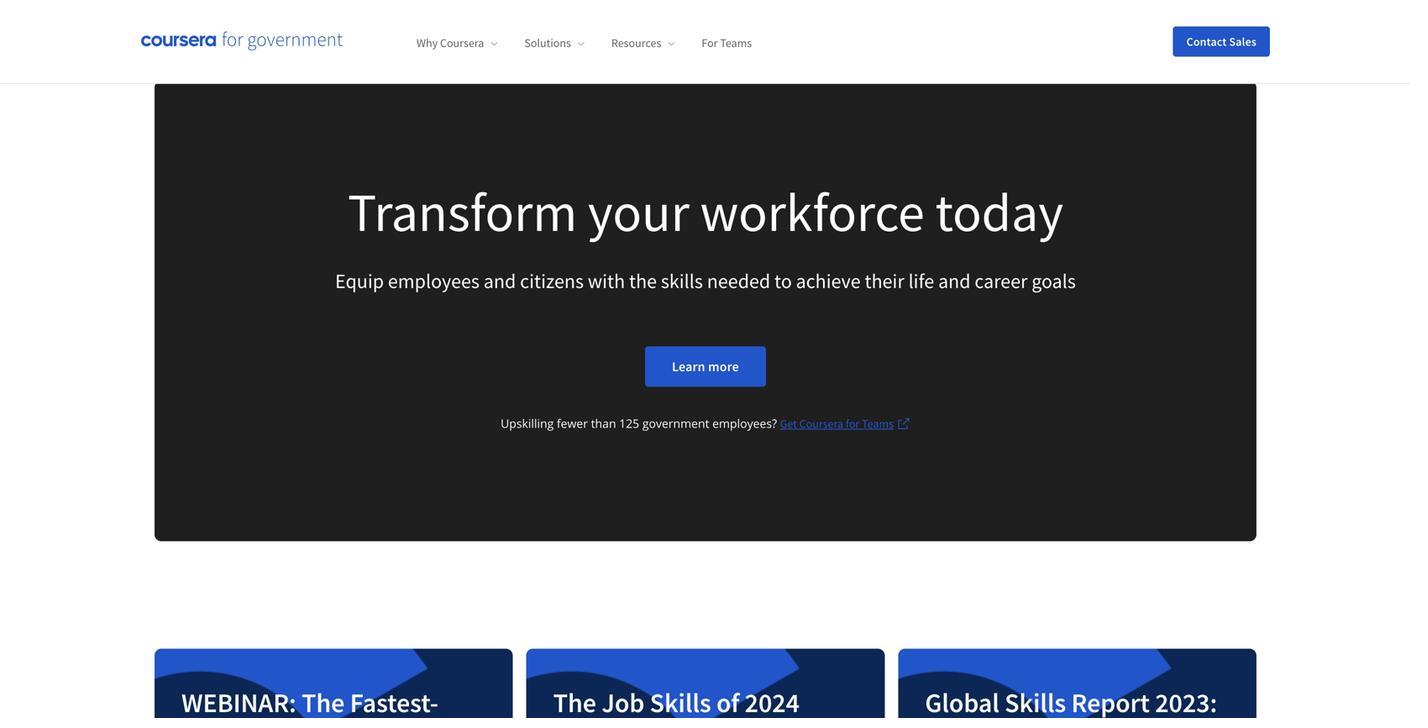 Task type: describe. For each thing, give the bounding box(es) containing it.
why coursera link
[[417, 35, 498, 51]]

needed
[[707, 269, 771, 294]]

to
[[775, 269, 792, 294]]

resources link
[[612, 35, 675, 51]]

your
[[588, 178, 690, 246]]

coursera for why
[[440, 35, 484, 51]]

skills
[[661, 269, 703, 294]]

more
[[709, 358, 739, 375]]

today
[[936, 178, 1064, 246]]

get
[[780, 416, 797, 432]]

goals
[[1032, 269, 1076, 294]]

achieve
[[796, 269, 861, 294]]

solutions
[[525, 35, 571, 51]]

coursera for get
[[800, 416, 844, 432]]

their
[[865, 269, 905, 294]]

than
[[591, 416, 616, 432]]

get coursera for teams link
[[780, 414, 911, 434]]

for
[[702, 35, 718, 51]]

the
[[629, 269, 657, 294]]

government
[[643, 416, 710, 432]]

transform
[[348, 178, 577, 246]]

equip employees and citizens with the skills needed to achieve their life and career goals
[[335, 269, 1076, 294]]

learn
[[672, 358, 706, 375]]

2 and from the left
[[939, 269, 971, 294]]

contact sales
[[1187, 34, 1257, 49]]

equip
[[335, 269, 384, 294]]

125
[[619, 416, 640, 432]]



Task type: locate. For each thing, give the bounding box(es) containing it.
teams
[[720, 35, 752, 51], [862, 416, 894, 432]]

transform your workforce today
[[348, 178, 1064, 246]]

career
[[975, 269, 1028, 294]]

1 and from the left
[[484, 269, 516, 294]]

learn more
[[672, 358, 739, 375]]

get coursera for teams
[[780, 416, 894, 432]]

why coursera
[[417, 35, 484, 51]]

for
[[846, 416, 860, 432]]

and right life
[[939, 269, 971, 294]]

upskilling fewer than 125 government employees?
[[501, 416, 780, 432]]

and
[[484, 269, 516, 294], [939, 269, 971, 294]]

coursera right why
[[440, 35, 484, 51]]

coursera left the 'for'
[[800, 416, 844, 432]]

for teams
[[702, 35, 752, 51]]

why
[[417, 35, 438, 51]]

citizens
[[520, 269, 584, 294]]

0 horizontal spatial teams
[[720, 35, 752, 51]]

1 horizontal spatial and
[[939, 269, 971, 294]]

contact
[[1187, 34, 1227, 49]]

coursera
[[440, 35, 484, 51], [800, 416, 844, 432]]

and left citizens
[[484, 269, 516, 294]]

with
[[588, 269, 625, 294]]

0 horizontal spatial coursera
[[440, 35, 484, 51]]

life
[[909, 269, 935, 294]]

contact sales button
[[1174, 26, 1271, 57]]

sales
[[1230, 34, 1257, 49]]

upskilling
[[501, 416, 554, 432]]

solutions link
[[525, 35, 585, 51]]

learn more link
[[645, 347, 766, 387]]

0 vertical spatial coursera
[[440, 35, 484, 51]]

resources
[[612, 35, 662, 51]]

fewer
[[557, 416, 588, 432]]

teams right for
[[720, 35, 752, 51]]

1 vertical spatial teams
[[862, 416, 894, 432]]

0 horizontal spatial and
[[484, 269, 516, 294]]

employees?
[[713, 416, 777, 432]]

employees
[[388, 269, 480, 294]]

for teams link
[[702, 35, 752, 51]]

1 horizontal spatial teams
[[862, 416, 894, 432]]

teams right the 'for'
[[862, 416, 894, 432]]

1 vertical spatial coursera
[[800, 416, 844, 432]]

0 vertical spatial teams
[[720, 35, 752, 51]]

coursera for government image
[[141, 32, 343, 52]]

1 horizontal spatial coursera
[[800, 416, 844, 432]]

workforce
[[700, 178, 925, 246]]



Task type: vqa. For each thing, say whether or not it's contained in the screenshot.
Cumulative
no



